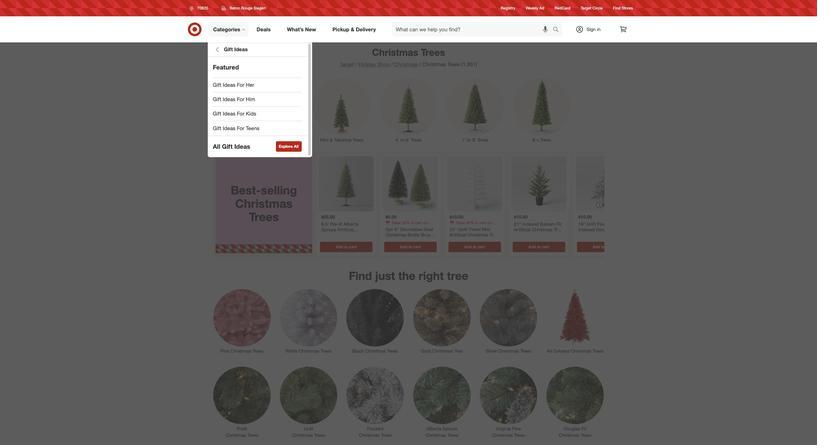 Task type: vqa. For each thing, say whether or not it's contained in the screenshot.
Add associated with 24" Unlit Tinsel Mini Artificial Christmas Tree White - Wondershop™
yes



Task type: describe. For each thing, give the bounding box(es) containing it.
gold christmas tree link
[[409, 288, 475, 354]]

siegen
[[254, 6, 266, 10]]

him
[[246, 96, 255, 102]]

trees inside douglas fir christmas trees
[[581, 432, 592, 438]]

christmas inside "unlit christmas trees"
[[292, 432, 313, 438]]

19" unlit flocked indexed downswept pine artificial christmas tree with round base - wondershop™ image
[[576, 156, 631, 211]]

christmas inside "$55.00 6.5' pre-lit alberta spruce artificial christmas tree clear lights - wondershop™"
[[321, 232, 342, 238]]

christmas tree deals
[[254, 137, 297, 143]]

pink
[[221, 348, 229, 354]]

ideas for gift ideas for him
[[223, 96, 235, 102]]

sign
[[587, 26, 596, 32]]

1 $10.00 from the left
[[450, 214, 463, 220]]

white christmas trees
[[286, 348, 332, 354]]

shop
[[378, 61, 390, 68]]

gift ideas for teens
[[213, 125, 260, 131]]

spruce inside "$55.00 6.5' pre-lit alberta spruce artificial christmas tree clear lights - wondershop™"
[[321, 227, 336, 232]]

christmas tree deals link
[[242, 77, 309, 143]]

mini inside the 24" unlit tinsel mini artificial christmas tree white - wondershop™
[[482, 226, 490, 232]]

70820 button
[[185, 2, 215, 14]]

add for 2pc 6" decorative sisal christmas bottle brush tree set green - wondershop™
[[400, 244, 407, 249]]

circle
[[593, 6, 603, 11]]

categories link
[[208, 22, 249, 37]]

sisal
[[423, 226, 433, 232]]

find stores link
[[613, 5, 633, 11]]

spruce inside alberta spruce christmas trees
[[443, 426, 457, 431]]

pickup
[[332, 26, 349, 32]]

on for mini
[[487, 220, 492, 225]]

the
[[398, 269, 416, 283]]

gift ideas for him link
[[208, 92, 307, 107]]

$10.00 21" indexed balsam fir artificial christmas tree with black plastic pot - wondershop™
[[514, 214, 562, 244]]

$10.00 inside $10.00 link
[[578, 214, 592, 220]]

trees inside "unlit christmas trees"
[[314, 432, 325, 438]]

trees inside 'link'
[[411, 137, 422, 143]]

gift ideas for kids link
[[208, 107, 307, 121]]

add to cart button for 2pc 6" decorative sisal christmas bottle brush tree set green - wondershop™
[[384, 242, 437, 252]]

gold
[[421, 348, 431, 354]]

gift ideas for teens link
[[208, 121, 307, 135]]

categories
[[213, 26, 240, 32]]

target link
[[340, 61, 354, 68]]

new
[[305, 26, 316, 32]]

to for the 24" unlit tinsel mini artificial christmas tree white - wondershop™ image
[[473, 244, 476, 249]]

cart for 2pc 6" decorative sisal christmas bottle brush tree set green - wondershop™ add to cart button
[[413, 244, 421, 249]]

cart for first add to cart button from right
[[606, 244, 614, 249]]

gift for gift ideas
[[224, 46, 233, 53]]

ideas for gift ideas for her
[[223, 82, 235, 88]]

1 horizontal spatial all
[[294, 144, 299, 149]]

explore all
[[279, 144, 299, 149]]

unlit christmas trees
[[292, 426, 325, 438]]

wondershop™ inside "$55.00 6.5' pre-lit alberta spruce artificial christmas tree clear lights - wondershop™"
[[338, 238, 366, 244]]

find for find just the right tree
[[349, 269, 372, 283]]

pink christmas trees
[[221, 348, 263, 354]]

her
[[246, 82, 254, 88]]

sign in
[[587, 26, 601, 32]]

in for 24" unlit tinsel mini artificial christmas tree white - wondershop™
[[475, 220, 478, 225]]

24" unlit tinsel mini artificial christmas tree white - wondershop™ image
[[447, 156, 502, 211]]

delivery
[[356, 26, 376, 32]]

ideas down 'gift ideas for teens'
[[234, 143, 250, 150]]

pink christmas trees link
[[209, 288, 275, 354]]

christmas inside the flocked christmas trees
[[359, 432, 380, 438]]

6.5'
[[321, 221, 329, 227]]

8'+ trees link
[[509, 77, 575, 143]]

pre-
[[330, 221, 339, 227]]

holiday
[[359, 61, 376, 68]]

pine
[[512, 426, 521, 431]]

explore
[[279, 144, 293, 149]]

gift ideas for her link
[[208, 78, 307, 92]]

$55.00
[[321, 214, 335, 220]]

cart for add to cart button for 24" unlit tinsel mini artificial christmas tree white - wondershop™
[[478, 244, 485, 249]]

best-selling christmas trees
[[231, 183, 297, 224]]

colored
[[553, 348, 569, 354]]

green
[[403, 238, 416, 243]]

stores
[[622, 6, 633, 11]]

rouge
[[241, 6, 253, 10]]

fir inside $10.00 21" indexed balsam fir artificial christmas tree with black plastic pot - wondershop™
[[556, 221, 562, 227]]

1 horizontal spatial deals
[[285, 137, 297, 143]]

target inside "link"
[[581, 6, 592, 11]]

clear
[[353, 232, 364, 238]]

douglas
[[564, 426, 580, 431]]

christmas inside the 24" unlit tinsel mini artificial christmas tree white - wondershop™
[[467, 232, 488, 237]]

1 vertical spatial black
[[353, 348, 364, 354]]

baton rouge siegen
[[230, 6, 266, 10]]

for for teens
[[237, 125, 244, 131]]

just
[[375, 269, 395, 283]]

0 horizontal spatial deals
[[257, 26, 271, 32]]

all for all colored christmas trees
[[547, 348, 552, 354]]

to inside 'link'
[[401, 137, 405, 143]]

$10.00 link
[[576, 156, 631, 240]]

gift ideas for him
[[213, 96, 255, 102]]

- inside the 24" unlit tinsel mini artificial christmas tree white - wondershop™
[[463, 238, 464, 243]]

2pc
[[385, 226, 393, 232]]

$55.00 6.5' pre-lit alberta spruce artificial christmas tree clear lights - wondershop™
[[321, 214, 366, 244]]

tree right gold
[[454, 348, 463, 354]]

christmas inside 2pc 6" decorative sisal christmas bottle brush tree set green - wondershop™
[[385, 232, 406, 237]]

trees inside best-selling christmas trees
[[249, 210, 279, 224]]

find just the right tree
[[349, 269, 468, 283]]

flocked
[[367, 426, 383, 431]]

weekly ad link
[[526, 5, 544, 11]]

carousel region
[[213, 151, 633, 264]]

unlit inside the 24" unlit tinsel mini artificial christmas tree white - wondershop™
[[458, 226, 467, 232]]

select for 2pc
[[385, 225, 396, 230]]

add for 21" indexed balsam fir artificial christmas tree with black plastic pot - wondershop™
[[528, 244, 536, 249]]

ad
[[540, 6, 544, 11]]

1 / from the left
[[356, 61, 357, 68]]

christmas inside alberta spruce christmas trees
[[426, 432, 446, 438]]

silver christmas trees
[[486, 348, 531, 354]]

christmas inside douglas fir christmas trees
[[559, 432, 580, 438]]

lit
[[339, 221, 342, 227]]

ideas for gift ideas for teens
[[223, 125, 235, 131]]

find for find stores
[[613, 6, 621, 11]]

mini & tabletop trees link
[[309, 77, 375, 143]]

bottle
[[408, 232, 420, 237]]

gift for gift ideas for teens
[[213, 125, 221, 131]]

selling
[[261, 183, 297, 197]]

christmas trees target / holiday shop / christmas / christmas trees (1,951)
[[340, 46, 477, 68]]

find stores
[[613, 6, 633, 11]]

set
[[395, 238, 402, 243]]

wondershop™ inside 2pc 6" decorative sisal christmas bottle brush tree set green - wondershop™
[[385, 243, 414, 249]]

redcard
[[555, 6, 570, 11]]

deals link
[[251, 22, 279, 37]]

6"
[[394, 226, 399, 232]]

christmas inside $10.00 21" indexed balsam fir artificial christmas tree with black plastic pot - wondershop™
[[532, 227, 553, 232]]

tinsel
[[469, 226, 481, 232]]

add to cart button for 21" indexed balsam fir artificial christmas tree with black plastic pot - wondershop™
[[513, 242, 565, 252]]

add for 24" unlit tinsel mini artificial christmas tree white - wondershop™
[[464, 244, 472, 249]]

2pc 6" decorative sisal christmas bottle brush tree set green - wondershop™ image
[[383, 156, 438, 211]]

decorative
[[400, 226, 422, 232]]

70820
[[197, 6, 208, 10]]

30% for tinsel
[[466, 220, 474, 225]]

tree inside "$55.00 6.5' pre-lit alberta spruce artificial christmas tree clear lights - wondershop™"
[[343, 232, 352, 238]]

gift for gift ideas for her
[[213, 82, 221, 88]]

30% for decorative
[[402, 220, 410, 225]]

sign in link
[[570, 22, 611, 37]]

kids
[[246, 110, 256, 117]]

0 horizontal spatial mini
[[320, 137, 329, 143]]



Task type: locate. For each thing, give the bounding box(es) containing it.
0 vertical spatial find
[[613, 6, 621, 11]]

gift inside gift ideas for kids link
[[213, 110, 221, 117]]

wondershop™
[[466, 238, 494, 243], [338, 238, 366, 244], [514, 238, 542, 244], [385, 243, 414, 249]]

save 30% in cart on select holiday decor
[[385, 220, 427, 230], [450, 220, 492, 230]]

30%
[[402, 220, 410, 225], [466, 220, 474, 225]]

pickup & delivery link
[[327, 22, 384, 37]]

unlit inside "unlit christmas trees"
[[304, 426, 313, 431]]

4 for from the top
[[237, 125, 244, 131]]

0 horizontal spatial alberta
[[343, 221, 358, 227]]

virginia pine christmas trees
[[492, 426, 525, 438]]

artificial up with
[[514, 227, 530, 232]]

0 horizontal spatial /
[[356, 61, 357, 68]]

- inside "$55.00 6.5' pre-lit alberta spruce artificial christmas tree clear lights - wondershop™"
[[335, 238, 337, 244]]

0 horizontal spatial white
[[286, 348, 297, 354]]

on up sisal
[[423, 220, 427, 225]]

add to cart for 6.5' pre-lit alberta spruce artificial christmas tree clear lights - wondershop™
[[336, 244, 357, 249]]

target left circle at top right
[[581, 6, 592, 11]]

tree up pot
[[554, 227, 562, 232]]

3 / from the left
[[419, 61, 421, 68]]

1 horizontal spatial in
[[475, 220, 478, 225]]

2 on from the left
[[487, 220, 492, 225]]

white inside the 24" unlit tinsel mini artificial christmas tree white - wondershop™
[[450, 238, 461, 243]]

cart for add to cart button for 21" indexed balsam fir artificial christmas tree with black plastic pot - wondershop™
[[542, 244, 549, 249]]

balsam
[[540, 221, 555, 227]]

prelit
[[237, 426, 247, 431]]

7'
[[462, 137, 466, 143]]

for left kids
[[237, 110, 244, 117]]

/ right target link
[[356, 61, 357, 68]]

ideas down gift ideas for him
[[223, 110, 235, 117]]

to for 6.5' pre-lit alberta spruce artificial christmas tree clear lights - wondershop™ image
[[344, 244, 348, 249]]

2 holiday from the left
[[461, 225, 474, 230]]

4 add to cart from the left
[[528, 244, 549, 249]]

1 horizontal spatial fir
[[582, 426, 587, 431]]

deals down siegen
[[257, 26, 271, 32]]

add for 6.5' pre-lit alberta spruce artificial christmas tree clear lights - wondershop™
[[336, 244, 343, 249]]

2 save from the left
[[456, 220, 465, 225]]

0 vertical spatial &
[[351, 26, 354, 32]]

0 horizontal spatial spruce
[[321, 227, 336, 232]]

0 vertical spatial fir
[[556, 221, 562, 227]]

wondershop™ down clear
[[338, 238, 366, 244]]

featured
[[213, 63, 239, 71]]

target inside christmas trees target / holiday shop / christmas / christmas trees (1,951)
[[340, 61, 354, 68]]

add to cart for 24" unlit tinsel mini artificial christmas tree white - wondershop™
[[464, 244, 485, 249]]

1 vertical spatial spruce
[[443, 426, 457, 431]]

0 horizontal spatial all
[[213, 143, 220, 150]]

gift inside gift ideas for him link
[[213, 96, 221, 102]]

0 horizontal spatial in
[[411, 220, 414, 225]]

/ right shop on the left of the page
[[391, 61, 393, 68]]

ideas for gift ideas
[[234, 46, 248, 53]]

1 vertical spatial target
[[340, 61, 354, 68]]

select left tinsel
[[450, 225, 460, 230]]

wondershop™ inside the 24" unlit tinsel mini artificial christmas tree white - wondershop™
[[466, 238, 494, 243]]

1 holiday from the left
[[397, 225, 410, 230]]

save 30% in cart on select holiday decor for decorative
[[385, 220, 427, 230]]

2 / from the left
[[391, 61, 393, 68]]

add to cart button for 24" unlit tinsel mini artificial christmas tree white - wondershop™
[[448, 242, 501, 252]]

0 horizontal spatial find
[[349, 269, 372, 283]]

21"
[[514, 221, 521, 227]]

5 add to cart button from the left
[[577, 242, 629, 252]]

2pc 6" decorative sisal christmas bottle brush tree set green - wondershop™
[[385, 226, 433, 249]]

holiday right 24"
[[461, 225, 474, 230]]

1 horizontal spatial on
[[487, 220, 492, 225]]

2 horizontal spatial /
[[419, 61, 421, 68]]

3 for from the top
[[237, 110, 244, 117]]

1 30% from the left
[[402, 220, 410, 225]]

0 vertical spatial unlit
[[458, 226, 467, 232]]

baton rouge siegen button
[[218, 2, 270, 14]]

/ right christmas link
[[419, 61, 421, 68]]

spruce
[[321, 227, 336, 232], [443, 426, 457, 431]]

select for 24"
[[450, 225, 460, 230]]

alberta inside alberta spruce christmas trees
[[426, 426, 441, 431]]

1 vertical spatial find
[[349, 269, 372, 283]]

1 horizontal spatial holiday
[[461, 225, 474, 230]]

21" indexed balsam fir artificial christmas tree with black plastic pot - wondershop™ image
[[511, 156, 567, 211]]

wondershop™ down with
[[514, 238, 542, 244]]

1 save from the left
[[392, 220, 401, 225]]

-
[[559, 232, 561, 238], [417, 238, 419, 243], [463, 238, 464, 243], [335, 238, 337, 244]]

ideas up featured
[[234, 46, 248, 53]]

0 horizontal spatial target
[[340, 61, 354, 68]]

black christmas trees
[[353, 348, 398, 354]]

douglas fir christmas trees
[[559, 426, 592, 438]]

in for 2pc 6" decorative sisal christmas bottle brush tree set green - wondershop™
[[411, 220, 414, 225]]

1 horizontal spatial mini
[[482, 226, 490, 232]]

What can we help you find? suggestions appear below search field
[[392, 22, 554, 37]]

artificial inside "$55.00 6.5' pre-lit alberta spruce artificial christmas tree clear lights - wondershop™"
[[337, 227, 354, 232]]

gift for gift ideas for him
[[213, 96, 221, 102]]

1 horizontal spatial black
[[524, 232, 535, 238]]

gift up featured
[[224, 46, 233, 53]]

1 horizontal spatial decor
[[475, 225, 485, 230]]

in up decorative
[[411, 220, 414, 225]]

2 horizontal spatial in
[[597, 26, 601, 32]]

weekly ad
[[526, 6, 544, 11]]

save
[[392, 220, 401, 225], [456, 220, 465, 225]]

trees
[[421, 46, 445, 58], [448, 61, 460, 68], [353, 137, 364, 143], [411, 137, 422, 143], [478, 137, 488, 143], [540, 137, 551, 143], [249, 210, 279, 224], [253, 348, 263, 354], [321, 348, 332, 354], [387, 348, 398, 354], [520, 348, 531, 354], [593, 348, 604, 354], [248, 432, 258, 438], [314, 432, 325, 438], [381, 432, 392, 438], [448, 432, 458, 438], [514, 432, 525, 438], [581, 432, 592, 438]]

1 vertical spatial mini
[[482, 226, 490, 232]]

0 horizontal spatial select
[[385, 225, 396, 230]]

- inside $10.00 21" indexed balsam fir artificial christmas tree with black plastic pot - wondershop™
[[559, 232, 561, 238]]

artificial inside the 24" unlit tinsel mini artificial christmas tree white - wondershop™
[[450, 232, 466, 237]]

holiday for decorative
[[397, 225, 410, 230]]

save up 24"
[[456, 220, 465, 225]]

1 horizontal spatial &
[[351, 26, 354, 32]]

silver christmas trees link
[[475, 288, 542, 354]]

gold christmas tree
[[421, 348, 463, 354]]

decor for tinsel
[[475, 225, 485, 230]]

1 vertical spatial &
[[330, 137, 333, 143]]

find
[[613, 6, 621, 11], [349, 269, 372, 283]]

gift ideas for kids
[[213, 110, 256, 117]]

0 horizontal spatial unlit
[[304, 426, 313, 431]]

on for sisal
[[423, 220, 427, 225]]

2 decor from the left
[[475, 225, 485, 230]]

gift inside gift ideas for teens link
[[213, 125, 221, 131]]

flocked christmas trees
[[359, 426, 392, 438]]

2 add to cart from the left
[[400, 244, 421, 249]]

prelit christmas trees
[[226, 426, 258, 438]]

4'
[[395, 137, 399, 143]]

add to cart button
[[320, 242, 372, 252], [384, 242, 437, 252], [448, 242, 501, 252], [513, 242, 565, 252], [577, 242, 629, 252]]

1 decor from the left
[[411, 225, 421, 230]]

redcard link
[[555, 5, 570, 11]]

gift inside gift ideas for her link
[[213, 82, 221, 88]]

8'
[[473, 137, 476, 143]]

on up the 24" unlit tinsel mini artificial christmas tree white - wondershop™
[[487, 220, 492, 225]]

add to cart for 21" indexed balsam fir artificial christmas tree with black plastic pot - wondershop™
[[528, 244, 549, 249]]

all colored christmas trees
[[547, 348, 604, 354]]

artificial down 24"
[[450, 232, 466, 237]]

all left 'colored'
[[547, 348, 552, 354]]

0 horizontal spatial &
[[330, 137, 333, 143]]

2 horizontal spatial all
[[547, 348, 552, 354]]

1 horizontal spatial spruce
[[443, 426, 457, 431]]

tree left clear
[[343, 232, 352, 238]]

1 horizontal spatial target
[[581, 6, 592, 11]]

add
[[336, 244, 343, 249], [400, 244, 407, 249], [464, 244, 472, 249], [528, 244, 536, 249], [593, 244, 600, 249]]

2 horizontal spatial artificial
[[514, 227, 530, 232]]

ideas
[[234, 46, 248, 53], [223, 82, 235, 88], [223, 96, 235, 102], [223, 110, 235, 117], [223, 125, 235, 131], [234, 143, 250, 150]]

registry link
[[501, 5, 515, 11]]

1 on from the left
[[423, 220, 427, 225]]

alberta inside "$55.00 6.5' pre-lit alberta spruce artificial christmas tree clear lights - wondershop™"
[[343, 221, 358, 227]]

1 vertical spatial alberta
[[426, 426, 441, 431]]

christmas link
[[394, 61, 418, 68]]

4 add to cart button from the left
[[513, 242, 565, 252]]

save for $10.00
[[456, 220, 465, 225]]

1 horizontal spatial save 30% in cart on select holiday decor
[[450, 220, 492, 230]]

christmas inside best-selling christmas trees
[[235, 196, 292, 210]]

cart for 6.5' pre-lit alberta spruce artificial christmas tree clear lights - wondershop™ add to cart button
[[349, 244, 357, 249]]

0 vertical spatial deals
[[257, 26, 271, 32]]

0 vertical spatial mini
[[320, 137, 329, 143]]

2 add from the left
[[400, 244, 407, 249]]

0 vertical spatial spruce
[[321, 227, 336, 232]]

add to cart for 2pc 6" decorative sisal christmas bottle brush tree set green - wondershop™
[[400, 244, 421, 249]]

decor
[[411, 225, 421, 230], [475, 225, 485, 230]]

4' to 6' trees link
[[375, 77, 442, 143]]

all colored christmas trees link
[[542, 288, 609, 354]]

select down $5.00
[[385, 225, 396, 230]]

1 horizontal spatial artificial
[[450, 232, 466, 237]]

1 vertical spatial white
[[286, 348, 297, 354]]

on
[[423, 220, 427, 225], [487, 220, 492, 225]]

all down 'gift ideas for teens'
[[213, 143, 220, 150]]

holiday
[[397, 225, 410, 230], [461, 225, 474, 230]]

tree left with
[[490, 232, 498, 237]]

tree inside $10.00 21" indexed balsam fir artificial christmas tree with black plastic pot - wondershop™
[[554, 227, 562, 232]]

black
[[524, 232, 535, 238], [353, 348, 364, 354]]

brush
[[421, 232, 433, 237]]

to for the 21" indexed balsam fir artificial christmas tree with black plastic pot - wondershop™ "image"
[[537, 244, 541, 249]]

to for 19" unlit flocked indexed downswept pine artificial christmas tree with round base - wondershop™ image at the right top of the page
[[601, 244, 605, 249]]

holiday for tinsel
[[461, 225, 474, 230]]

1 horizontal spatial unlit
[[458, 226, 467, 232]]

0 horizontal spatial black
[[353, 348, 364, 354]]

tree inside the 24" unlit tinsel mini artificial christmas tree white - wondershop™
[[490, 232, 498, 237]]

trees inside prelit christmas trees
[[248, 432, 258, 438]]

target circle link
[[581, 5, 603, 11]]

&
[[351, 26, 354, 32], [330, 137, 333, 143]]

decor up bottle in the bottom of the page
[[411, 225, 421, 230]]

save 30% in cart on select holiday decor for tinsel
[[450, 220, 492, 230]]

save up 6"
[[392, 220, 401, 225]]

2 horizontal spatial $10.00
[[578, 214, 592, 220]]

24"
[[450, 226, 457, 232]]

trees inside virginia pine christmas trees
[[514, 432, 525, 438]]

$10.00
[[450, 214, 463, 220], [514, 214, 528, 220], [578, 214, 592, 220]]

weekly
[[526, 6, 538, 11]]

ideas down gift ideas for her
[[223, 96, 235, 102]]

silver
[[486, 348, 497, 354]]

explore all link
[[276, 141, 302, 152]]

mini left tabletop
[[320, 137, 329, 143]]

gift down featured
[[213, 82, 221, 88]]

target
[[581, 6, 592, 11], [340, 61, 354, 68]]

add to cart button for 6.5' pre-lit alberta spruce artificial christmas tree clear lights - wondershop™
[[320, 242, 372, 252]]

1 horizontal spatial 30%
[[466, 220, 474, 225]]

1 horizontal spatial alberta
[[426, 426, 441, 431]]

tree up explore
[[276, 137, 284, 143]]

target left holiday
[[340, 61, 354, 68]]

1 add to cart button from the left
[[320, 242, 372, 252]]

1 select from the left
[[385, 225, 396, 230]]

3 add from the left
[[464, 244, 472, 249]]

for for kids
[[237, 110, 244, 117]]

1 horizontal spatial save
[[456, 220, 465, 225]]

tree left set
[[385, 238, 394, 243]]

1 save 30% in cart on select holiday decor from the left
[[385, 220, 427, 230]]

black christmas trees link
[[342, 288, 409, 354]]

2 add to cart button from the left
[[384, 242, 437, 252]]

0 vertical spatial target
[[581, 6, 592, 11]]

2 for from the top
[[237, 96, 244, 102]]

wondershop™ down set
[[385, 243, 414, 249]]

3 add to cart button from the left
[[448, 242, 501, 252]]

registry
[[501, 6, 515, 11]]

christmas inside virginia pine christmas trees
[[492, 432, 513, 438]]

1 horizontal spatial find
[[613, 6, 621, 11]]

1 vertical spatial deals
[[285, 137, 297, 143]]

all right explore
[[294, 144, 299, 149]]

for left the teens
[[237, 125, 244, 131]]

30% up decorative
[[402, 220, 410, 225]]

artificial inside $10.00 21" indexed balsam fir artificial christmas tree with black plastic pot - wondershop™
[[514, 227, 530, 232]]

search
[[550, 27, 566, 33]]

0 horizontal spatial $10.00
[[450, 214, 463, 220]]

6.5' pre-lit alberta spruce artificial christmas tree clear lights - wondershop™ image
[[319, 156, 374, 211]]

pot
[[551, 232, 558, 238]]

0 vertical spatial black
[[524, 232, 535, 238]]

for left 'him'
[[237, 96, 244, 102]]

find left stores at the top
[[613, 6, 621, 11]]

3 add to cart from the left
[[464, 244, 485, 249]]

0 horizontal spatial save 30% in cart on select holiday decor
[[385, 220, 427, 230]]

mini right tinsel
[[482, 226, 490, 232]]

ideas for gift ideas for kids
[[223, 110, 235, 117]]

6'
[[406, 137, 410, 143]]

ideas up gift ideas for him
[[223, 82, 235, 88]]

indexed
[[522, 221, 539, 227]]

& for mini
[[330, 137, 333, 143]]

holiday up bottle in the bottom of the page
[[397, 225, 410, 230]]

gift down gift ideas for kids
[[213, 125, 221, 131]]

black inside $10.00 21" indexed balsam fir artificial christmas tree with black plastic pot - wondershop™
[[524, 232, 535, 238]]

virginia
[[496, 426, 511, 431]]

8'+ trees
[[533, 137, 551, 143]]

0 horizontal spatial decor
[[411, 225, 421, 230]]

trees inside the flocked christmas trees
[[381, 432, 392, 438]]

(1,951)
[[461, 61, 477, 68]]

decor for decorative
[[411, 225, 421, 230]]

decor right 24"
[[475, 225, 485, 230]]

christmas inside prelit christmas trees
[[226, 432, 246, 438]]

0 vertical spatial white
[[450, 238, 461, 243]]

& for pickup
[[351, 26, 354, 32]]

0 horizontal spatial artificial
[[337, 227, 354, 232]]

2 30% from the left
[[466, 220, 474, 225]]

1 horizontal spatial /
[[391, 61, 393, 68]]

& right pickup
[[351, 26, 354, 32]]

2 $10.00 from the left
[[514, 214, 528, 220]]

30% up tinsel
[[466, 220, 474, 225]]

8'+
[[533, 137, 539, 143]]

1 vertical spatial fir
[[582, 426, 587, 431]]

- inside 2pc 6" decorative sisal christmas bottle brush tree set green - wondershop™
[[417, 238, 419, 243]]

wondershop™ down tinsel
[[466, 238, 494, 243]]

gift down 'gift ideas for teens'
[[222, 143, 233, 150]]

7' to 8' trees
[[462, 137, 488, 143]]

gift for gift ideas for kids
[[213, 110, 221, 117]]

tree
[[447, 269, 468, 283]]

in up tinsel
[[475, 220, 478, 225]]

what's new link
[[281, 22, 324, 37]]

find left just
[[349, 269, 372, 283]]

all for all gift ideas
[[213, 143, 220, 150]]

save for $5.00
[[392, 220, 401, 225]]

$10.00 inside $10.00 21" indexed balsam fir artificial christmas tree with black plastic pot - wondershop™
[[514, 214, 528, 220]]

to for 2pc 6" decorative sisal christmas bottle brush tree set green - wondershop™ image
[[408, 244, 412, 249]]

1 horizontal spatial select
[[450, 225, 460, 230]]

& left tabletop
[[330, 137, 333, 143]]

fir right the douglas
[[582, 426, 587, 431]]

0 horizontal spatial on
[[423, 220, 427, 225]]

2 select from the left
[[450, 225, 460, 230]]

fir right balsam
[[556, 221, 562, 227]]

/
[[356, 61, 357, 68], [391, 61, 393, 68], [419, 61, 421, 68]]

gift down gift ideas for him
[[213, 110, 221, 117]]

4 add from the left
[[528, 244, 536, 249]]

1 add to cart from the left
[[336, 244, 357, 249]]

pickup & delivery
[[332, 26, 376, 32]]

3 $10.00 from the left
[[578, 214, 592, 220]]

0 vertical spatial alberta
[[343, 221, 358, 227]]

lights
[[321, 238, 334, 244]]

tabletop
[[334, 137, 352, 143]]

1 horizontal spatial white
[[450, 238, 461, 243]]

0 horizontal spatial holiday
[[397, 225, 410, 230]]

fir inside douglas fir christmas trees
[[582, 426, 587, 431]]

gift
[[224, 46, 233, 53], [213, 82, 221, 88], [213, 96, 221, 102], [213, 110, 221, 117], [213, 125, 221, 131], [222, 143, 233, 150]]

trees inside alberta spruce christmas trees
[[448, 432, 458, 438]]

all gift ideas
[[213, 143, 250, 150]]

1 for from the top
[[237, 82, 244, 88]]

for for her
[[237, 82, 244, 88]]

tree inside 2pc 6" decorative sisal christmas bottle brush tree set green - wondershop™
[[385, 238, 394, 243]]

best-
[[231, 183, 261, 197]]

deals up explore all
[[285, 137, 297, 143]]

right
[[419, 269, 444, 283]]

1 vertical spatial unlit
[[304, 426, 313, 431]]

plastic
[[536, 232, 550, 238]]

in right the sign
[[597, 26, 601, 32]]

1 horizontal spatial $10.00
[[514, 214, 528, 220]]

gift down gift ideas for her
[[213, 96, 221, 102]]

0 horizontal spatial save
[[392, 220, 401, 225]]

5 add to cart from the left
[[593, 244, 614, 249]]

5 add from the left
[[593, 244, 600, 249]]

artificial down lit
[[337, 227, 354, 232]]

1 add from the left
[[336, 244, 343, 249]]

for left her
[[237, 82, 244, 88]]

ideas down gift ideas for kids
[[223, 125, 235, 131]]

wondershop™ inside $10.00 21" indexed balsam fir artificial christmas tree with black plastic pot - wondershop™
[[514, 238, 542, 244]]

alberta spruce christmas trees
[[426, 426, 458, 438]]

2 save 30% in cart on select holiday decor from the left
[[450, 220, 492, 230]]

gift ideas
[[224, 46, 248, 53]]

0 horizontal spatial 30%
[[402, 220, 410, 225]]

for for him
[[237, 96, 244, 102]]

0 horizontal spatial fir
[[556, 221, 562, 227]]



